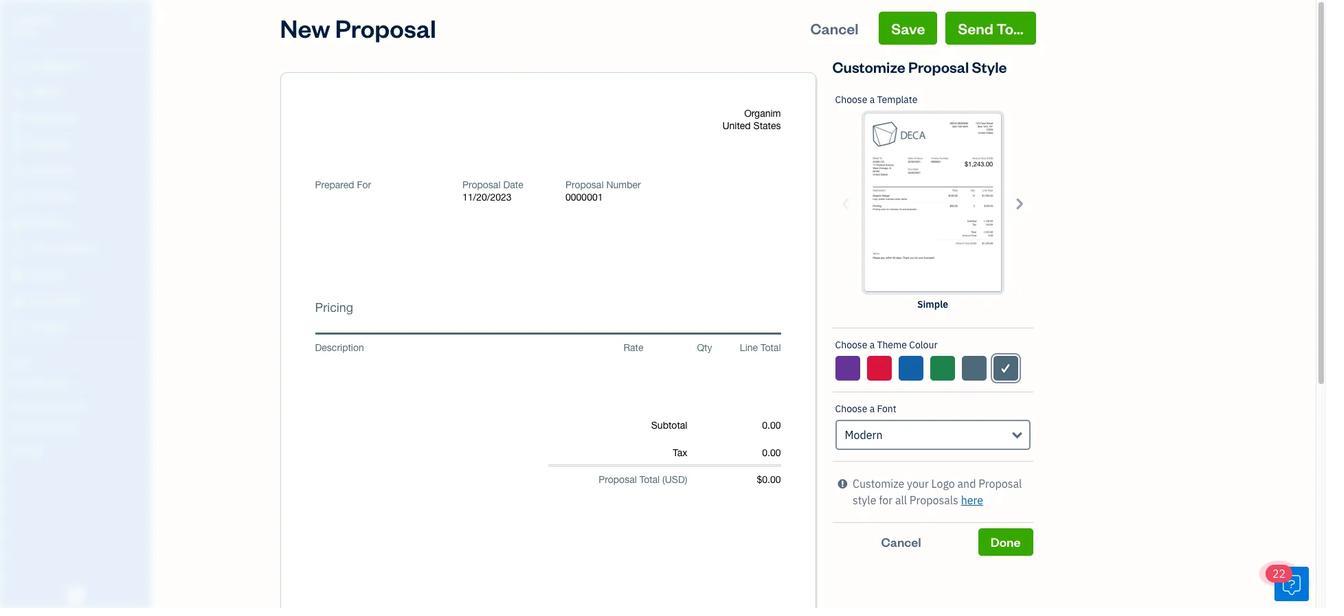 Task type: locate. For each thing, give the bounding box(es) containing it.
here
[[961, 494, 984, 507]]

1 vertical spatial customize
[[853, 477, 905, 491]]

organim inside organim united states
[[745, 108, 781, 119]]

team members image
[[10, 378, 147, 389]]

choose left template
[[836, 93, 868, 106]]

a for template
[[870, 93, 875, 106]]

choose up modern
[[836, 403, 868, 415]]

organim up "states"
[[745, 108, 781, 119]]

1 vertical spatial a
[[870, 339, 875, 351]]

cancel button
[[799, 12, 871, 45], [833, 529, 970, 556]]

payment image
[[9, 164, 25, 178]]

a left template
[[870, 93, 875, 106]]

estimate image
[[9, 112, 25, 126]]

total for proposal
[[640, 474, 660, 485]]

usd
[[665, 474, 685, 485]]

proposal
[[335, 12, 436, 44], [909, 57, 969, 76], [463, 179, 501, 190], [566, 179, 604, 190], [599, 474, 637, 485], [979, 477, 1022, 491]]

a inside choose a theme colour element
[[870, 339, 875, 351]]

timer image
[[9, 243, 25, 256]]

subtotal
[[652, 420, 688, 431]]

freshbooks image
[[65, 586, 87, 603]]

1 vertical spatial cancel button
[[833, 529, 970, 556]]

new proposal
[[280, 12, 436, 44]]

0 vertical spatial cancel button
[[799, 12, 871, 45]]

22
[[1273, 567, 1286, 581]]

organim owner
[[11, 12, 54, 38]]

2 0.00 from the top
[[763, 447, 781, 458]]

customize your logo and proposal style for all proposals
[[853, 477, 1022, 507]]

proposal date
[[463, 179, 524, 190]]

1 vertical spatial organim
[[745, 108, 781, 119]]

money image
[[9, 269, 25, 283]]

3 a from the top
[[870, 403, 875, 415]]

a inside choose a font element
[[870, 403, 875, 415]]

organim
[[11, 12, 54, 26], [745, 108, 781, 119]]

choose inside "element"
[[836, 93, 868, 106]]

bank connections image
[[10, 422, 147, 433]]

date
[[503, 179, 524, 190]]

0 vertical spatial a
[[870, 93, 875, 106]]

previous image
[[839, 196, 855, 211]]

choose a theme colour
[[836, 339, 938, 351]]

choose a font element
[[833, 393, 1034, 462]]

customize up for
[[853, 477, 905, 491]]

1 horizontal spatial cancel
[[882, 534, 922, 550]]

cancel for cancel button to the top
[[811, 19, 859, 38]]

style
[[853, 494, 877, 507]]

colour
[[910, 339, 938, 351]]

proposal number
[[566, 179, 641, 190]]

send to...
[[958, 19, 1024, 38]]

simple
[[918, 298, 949, 311]]

cancel for bottommost cancel button
[[882, 534, 922, 550]]

expense image
[[9, 190, 25, 204]]

organim up owner
[[11, 12, 54, 26]]

for
[[357, 179, 371, 190]]

a left theme
[[870, 339, 875, 351]]

total left (
[[640, 474, 660, 485]]

0 vertical spatial customize
[[833, 57, 906, 76]]

total right 'line'
[[761, 342, 781, 353]]

organim inside main element
[[11, 12, 54, 26]]

choose a template element
[[833, 83, 1034, 329]]

items and services image
[[10, 400, 147, 411]]

0 vertical spatial 0.00
[[763, 420, 781, 431]]

customize up "choose a template"
[[833, 57, 906, 76]]

0 horizontal spatial organim
[[11, 12, 54, 26]]

0 horizontal spatial total
[[640, 474, 660, 485]]

choose for choose a template
[[836, 93, 868, 106]]

a
[[870, 93, 875, 106], [870, 339, 875, 351], [870, 403, 875, 415]]

1 horizontal spatial total
[[761, 342, 781, 353]]

1 choose from the top
[[836, 93, 868, 106]]

1 vertical spatial 0.00
[[763, 447, 781, 458]]

prepared
[[315, 179, 354, 190]]

a left font
[[870, 403, 875, 415]]

1 horizontal spatial organim
[[745, 108, 781, 119]]

0.00
[[763, 420, 781, 431], [763, 447, 781, 458]]

0 vertical spatial cancel
[[811, 19, 859, 38]]

0 vertical spatial total
[[761, 342, 781, 353]]

choose left theme
[[836, 339, 868, 351]]

customize for customize proposal style
[[833, 57, 906, 76]]

cancel
[[811, 19, 859, 38], [882, 534, 922, 550]]

and
[[958, 477, 976, 491]]

customize
[[833, 57, 906, 76], [853, 477, 905, 491]]

rate
[[624, 342, 644, 353]]

1 a from the top
[[870, 93, 875, 106]]

next image
[[1012, 196, 1027, 211]]

2 choose from the top
[[836, 339, 868, 351]]

0 vertical spatial choose
[[836, 93, 868, 106]]

total
[[761, 342, 781, 353], [640, 474, 660, 485]]

your
[[907, 477, 929, 491]]

settings image
[[10, 444, 147, 455]]

2 a from the top
[[870, 339, 875, 351]]

customize for customize your logo and proposal style for all proposals
[[853, 477, 905, 491]]

proposal inside customize your logo and proposal style for all proposals
[[979, 477, 1022, 491]]

1 vertical spatial cancel
[[882, 534, 922, 550]]

choose a font
[[836, 403, 897, 415]]

a inside choose a template "element"
[[870, 93, 875, 106]]

chart image
[[9, 295, 25, 309]]

2 vertical spatial choose
[[836, 403, 868, 415]]

a for theme
[[870, 339, 875, 351]]

choose a template
[[836, 93, 918, 106]]

customize inside customize your logo and proposal style for all proposals
[[853, 477, 905, 491]]

2 vertical spatial a
[[870, 403, 875, 415]]

0 vertical spatial organim
[[11, 12, 54, 26]]

3 choose from the top
[[836, 403, 868, 415]]

choose
[[836, 93, 868, 106], [836, 339, 868, 351], [836, 403, 868, 415]]

dashboard image
[[9, 60, 25, 74]]

Estimate date in MM/DD/YYYY format text field
[[463, 192, 545, 203]]

1 vertical spatial total
[[640, 474, 660, 485]]

report image
[[9, 321, 25, 335]]

owner
[[11, 27, 36, 38]]

$0.00
[[757, 474, 781, 485]]

description
[[315, 342, 364, 353]]

0 horizontal spatial cancel
[[811, 19, 859, 38]]

1 vertical spatial choose
[[836, 339, 868, 351]]

project image
[[9, 217, 25, 230]]

customize proposal style
[[833, 57, 1007, 76]]



Task type: vqa. For each thing, say whether or not it's contained in the screenshot.
Organim in Organim United States
yes



Task type: describe. For each thing, give the bounding box(es) containing it.
save
[[892, 19, 926, 38]]

choose for choose a theme colour
[[836, 339, 868, 351]]

proposals
[[910, 494, 959, 507]]

a for font
[[870, 403, 875, 415]]

main element
[[0, 0, 186, 608]]

here link
[[961, 494, 984, 507]]

done
[[991, 534, 1021, 550]]

client image
[[9, 86, 25, 100]]

custom image
[[1000, 360, 1012, 377]]

font
[[877, 403, 897, 415]]

number
[[607, 179, 641, 190]]

tax
[[673, 447, 688, 458]]

line total
[[740, 342, 781, 353]]

template
[[877, 93, 918, 106]]

all
[[896, 494, 907, 507]]

save button
[[879, 12, 938, 45]]

style
[[972, 57, 1007, 76]]

united
[[723, 120, 751, 131]]

1 0.00 from the top
[[763, 420, 781, 431]]

states
[[754, 120, 781, 131]]

modern
[[845, 428, 883, 442]]

proposal total ( usd )
[[599, 474, 688, 485]]

pricing
[[315, 300, 353, 315]]

for
[[879, 494, 893, 507]]

send to... button
[[946, 12, 1036, 45]]

22 button
[[1266, 565, 1310, 601]]

to...
[[997, 19, 1024, 38]]

logo
[[932, 477, 955, 491]]

apps image
[[10, 356, 147, 367]]

qty
[[697, 342, 713, 353]]

resource center badge image
[[1275, 567, 1310, 601]]

theme
[[877, 339, 907, 351]]

invoice image
[[9, 138, 25, 152]]

total for line
[[761, 342, 781, 353]]

new
[[280, 12, 330, 44]]

organim for choose a theme colour
[[745, 108, 781, 119]]

)
[[685, 474, 688, 485]]

line
[[740, 342, 758, 353]]

send
[[958, 19, 994, 38]]

Font field
[[836, 420, 1031, 450]]

choose a theme colour element
[[832, 329, 1034, 393]]

Enter a Proposal # text field
[[566, 192, 604, 203]]

organim united states
[[723, 108, 781, 131]]

choose for choose a font
[[836, 403, 868, 415]]

done button
[[979, 529, 1034, 556]]

exclamationcircle image
[[838, 476, 848, 492]]

prepared for
[[315, 179, 371, 190]]

organim for customize proposal style
[[11, 12, 54, 26]]

(
[[663, 474, 665, 485]]



